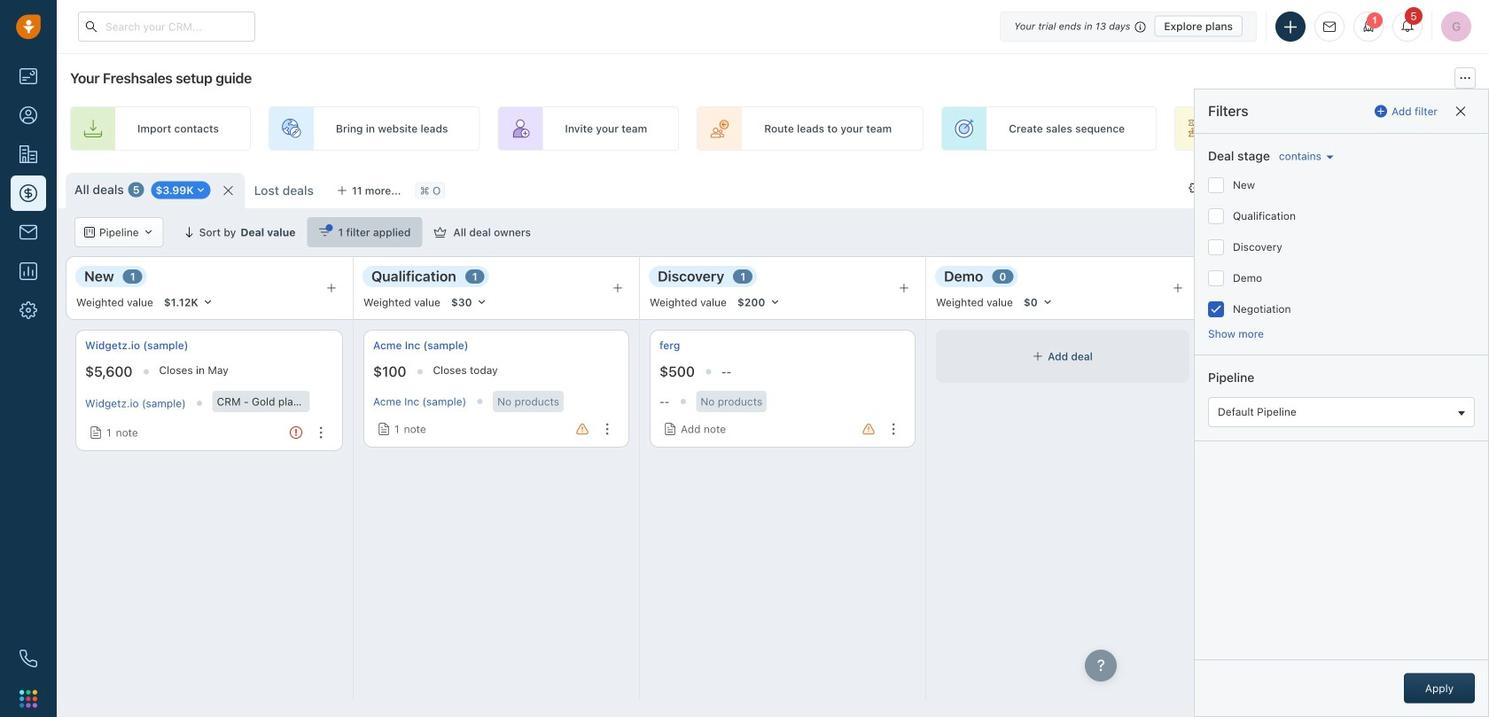 Task type: vqa. For each thing, say whether or not it's contained in the screenshot.
search field
no



Task type: locate. For each thing, give the bounding box(es) containing it.
phone element
[[11, 641, 46, 677]]

container_wx8msf4aqz5i3rn1 image
[[319, 226, 331, 239], [84, 227, 95, 238], [378, 423, 390, 435], [664, 423, 677, 435]]

freshworks switcher image
[[20, 690, 37, 708]]

Search field
[[1394, 217, 1483, 247]]

Search your CRM... text field
[[78, 12, 255, 42]]

container_wx8msf4aqz5i3rn1 image
[[1190, 182, 1202, 194], [196, 185, 206, 196], [434, 226, 446, 239], [143, 227, 154, 238], [1033, 351, 1044, 362], [90, 427, 102, 439]]



Task type: describe. For each thing, give the bounding box(es) containing it.
phone image
[[20, 650, 37, 668]]

send email image
[[1324, 21, 1336, 33]]



